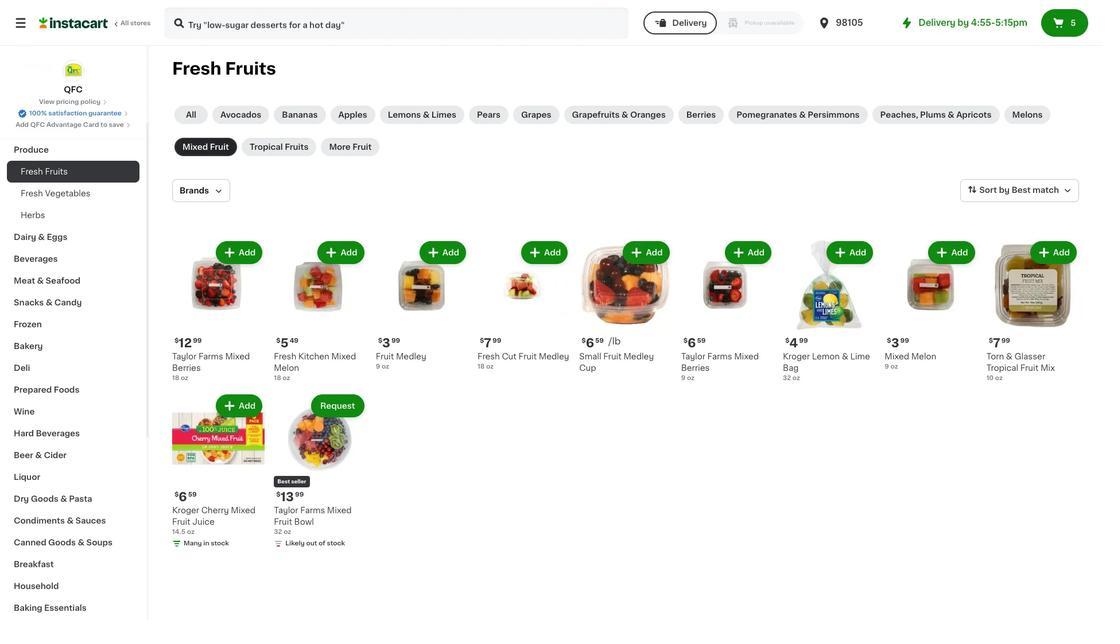 Task type: describe. For each thing, give the bounding box(es) containing it.
seller
[[291, 479, 306, 484]]

fresh up herbs
[[21, 190, 43, 198]]

10
[[987, 375, 994, 382]]

99 for taylor
[[193, 338, 202, 344]]

dry goods & pasta link
[[7, 488, 140, 510]]

likely
[[286, 540, 305, 547]]

& inside 'link'
[[948, 111, 955, 119]]

produce link
[[7, 139, 140, 161]]

oz inside mixed melon 9 oz
[[891, 364, 899, 370]]

all for all
[[186, 111, 196, 119]]

household
[[14, 582, 59, 591]]

$ up 14.5
[[175, 492, 179, 498]]

/lb
[[609, 337, 621, 346]]

dry
[[14, 495, 29, 503]]

100%
[[29, 110, 47, 117]]

mixed for taylor farms mixed berries 18 oz
[[225, 353, 250, 361]]

brands button
[[172, 179, 230, 202]]

peaches, plums & apricots link
[[873, 106, 1000, 124]]

1 horizontal spatial qfc
[[64, 86, 83, 94]]

lemons & limes link
[[380, 106, 465, 124]]

canned goods & soups
[[14, 539, 113, 547]]

9 inside taylor farms mixed berries 9 oz
[[682, 375, 686, 382]]

99 for fruit
[[392, 338, 400, 344]]

add button for torn & glasser tropical fruit mix 10 oz
[[1032, 242, 1076, 263]]

meat & seafood link
[[7, 270, 140, 292]]

delivery button
[[644, 11, 718, 34]]

pricing
[[56, 99, 79, 105]]

3 for mixed
[[892, 337, 900, 349]]

fresh fruits link
[[7, 161, 140, 183]]

apples
[[339, 111, 367, 119]]

add button for fresh cut fruit medley 18 oz
[[523, 242, 567, 263]]

13
[[281, 491, 294, 503]]

soups
[[87, 539, 113, 547]]

mixed fruit
[[183, 143, 229, 151]]

$ 12 99
[[175, 337, 202, 349]]

99 for mixed
[[901, 338, 910, 344]]

vegetables
[[45, 190, 91, 198]]

essentials
[[44, 604, 87, 612]]

farms inside taylor farms mixed fruit bowl 32 oz
[[301, 506, 325, 514]]

18 for 12
[[172, 375, 179, 382]]

add for fruit medley 9 oz
[[443, 249, 460, 257]]

7 for fresh
[[484, 337, 492, 349]]

taylor for 12
[[172, 353, 197, 361]]

fruit inside taylor farms mixed fruit bowl 32 oz
[[274, 518, 292, 526]]

98105 button
[[818, 7, 887, 39]]

& for beer & cider
[[35, 452, 42, 460]]

Best match Sort by field
[[961, 179, 1080, 202]]

buy it again link
[[7, 31, 140, 54]]

$ 3 99 for fruit
[[378, 337, 400, 349]]

bananas
[[282, 111, 318, 119]]

in
[[204, 540, 209, 547]]

1 stock from the left
[[211, 540, 229, 547]]

pomegranates & persimmons link
[[729, 106, 868, 124]]

1 vertical spatial fruits
[[285, 143, 309, 151]]

berries inside berries link
[[687, 111, 716, 119]]

beer & cider link
[[7, 445, 140, 466]]

meat
[[14, 277, 35, 285]]

add button for taylor farms mixed berries 9 oz
[[727, 242, 771, 263]]

instacart logo image
[[39, 16, 108, 30]]

condiments
[[14, 517, 65, 525]]

fresh inside "link"
[[21, 168, 43, 176]]

$ for kroger lemon & lime bag 32 oz
[[786, 338, 790, 344]]

pasta
[[69, 495, 92, 503]]

lemon
[[813, 353, 840, 361]]

cut
[[502, 353, 517, 361]]

beverages inside beverages link
[[14, 255, 58, 263]]

oz inside fresh cut fruit medley 18 oz
[[487, 364, 494, 370]]

lemons
[[388, 111, 421, 119]]

& inside the kroger lemon & lime bag 32 oz
[[842, 353, 849, 361]]

100% satisfaction guarantee
[[29, 110, 122, 117]]

4
[[790, 337, 799, 349]]

5 button
[[1042, 9, 1089, 37]]

product group containing 12
[[172, 239, 265, 383]]

medley inside fresh cut fruit medley 18 oz
[[539, 353, 570, 361]]

persimmons
[[808, 111, 860, 119]]

juice
[[193, 518, 215, 526]]

99 inside $ 13 99
[[295, 492, 304, 498]]

baking
[[14, 604, 42, 612]]

condiments & sauces
[[14, 517, 106, 525]]

fresh inside fresh kitchen mixed melon 18 oz
[[274, 353, 297, 361]]

100% satisfaction guarantee button
[[18, 107, 129, 118]]

brands
[[180, 187, 209, 195]]

guarantee
[[88, 110, 122, 117]]

$ inside $ 13 99
[[276, 492, 281, 498]]

fruit inside fruit medley 9 oz
[[376, 353, 394, 361]]

add for taylor farms mixed berries 9 oz
[[748, 249, 765, 257]]

pomegranates & persimmons
[[737, 111, 860, 119]]

of
[[319, 540, 326, 547]]

torn
[[987, 353, 1005, 361]]

5 inside product group
[[281, 337, 289, 349]]

peaches, plums & apricots
[[881, 111, 992, 119]]

product group containing 13
[[274, 393, 367, 551]]

99 for kroger
[[800, 338, 809, 344]]

likely out of stock
[[286, 540, 345, 547]]

canned
[[14, 539, 46, 547]]

sauces
[[76, 517, 106, 525]]

thanksgiving link
[[7, 117, 140, 139]]

59 for kroger cherry mixed fruit juice
[[188, 492, 197, 498]]

$ 4 99
[[786, 337, 809, 349]]

meat & seafood
[[14, 277, 80, 285]]

7 for torn
[[994, 337, 1001, 349]]

deli link
[[7, 357, 140, 379]]

oz inside kroger cherry mixed fruit juice 14.5 oz
[[187, 529, 195, 535]]

$ 7 99 for torn
[[990, 337, 1011, 349]]

buy
[[32, 38, 48, 47]]

12
[[179, 337, 192, 349]]

fruit inside kroger cherry mixed fruit juice 14.5 oz
[[172, 518, 191, 526]]

fresh cut fruit medley 18 oz
[[478, 353, 570, 370]]

melon inside mixed melon 9 oz
[[912, 353, 937, 361]]

$ for fresh kitchen mixed melon 18 oz
[[276, 338, 281, 344]]

snacks
[[14, 299, 44, 307]]

lime
[[851, 353, 871, 361]]

melon inside fresh kitchen mixed melon 18 oz
[[274, 364, 299, 372]]

bakery link
[[7, 335, 140, 357]]

small fruit medley cup
[[580, 353, 654, 372]]

add button for taylor farms mixed berries 18 oz
[[217, 242, 262, 263]]

& for snacks & candy
[[46, 299, 52, 307]]

9 for fruit
[[376, 364, 380, 370]]

to
[[101, 122, 107, 128]]

oz inside fruit medley 9 oz
[[382, 364, 389, 370]]

fruits inside "link"
[[45, 168, 68, 176]]

recipes link
[[7, 95, 140, 117]]

32 for bag
[[784, 375, 792, 382]]

add button for fruit medley 9 oz
[[421, 242, 465, 263]]

produce
[[14, 146, 49, 154]]

5 inside 5 button
[[1071, 19, 1077, 27]]

add for kroger lemon & lime bag 32 oz
[[850, 249, 867, 257]]

best for best match
[[1012, 186, 1031, 194]]

fruit inside fresh cut fruit medley 18 oz
[[519, 353, 537, 361]]

melons
[[1013, 111, 1043, 119]]

$ for taylor farms mixed berries 18 oz
[[175, 338, 179, 344]]

best for best seller
[[278, 479, 290, 484]]

& for meat & seafood
[[37, 277, 44, 285]]

hard beverages
[[14, 430, 80, 438]]

berries link
[[679, 106, 725, 124]]

qfc logo image
[[62, 60, 84, 82]]

peaches,
[[881, 111, 919, 119]]

oz inside taylor farms mixed berries 9 oz
[[688, 375, 695, 382]]

sort by
[[980, 186, 1010, 194]]

more
[[329, 143, 351, 151]]

lists
[[32, 61, 52, 70]]

& for grapefruits & oranges
[[622, 111, 629, 119]]

taylor inside taylor farms mixed fruit bowl 32 oz
[[274, 506, 299, 514]]

medley inside fruit medley 9 oz
[[396, 353, 427, 361]]

32 for bowl
[[274, 529, 282, 535]]

mixed inside mixed melon 9 oz
[[885, 353, 910, 361]]

avocados
[[221, 111, 262, 119]]



Task type: vqa. For each thing, say whether or not it's contained in the screenshot.
The California Nutritional Advice Notice link
no



Task type: locate. For each thing, give the bounding box(es) containing it.
2 stock from the left
[[327, 540, 345, 547]]

oz inside taylor farms mixed fruit bowl 32 oz
[[284, 529, 291, 535]]

$ 7 99 up fresh cut fruit medley 18 oz
[[480, 337, 502, 349]]

beverages up cider
[[36, 430, 80, 438]]

1 vertical spatial qfc
[[30, 122, 45, 128]]

pears link
[[469, 106, 509, 124]]

18 inside taylor farms mixed berries 18 oz
[[172, 375, 179, 382]]

dairy & eggs
[[14, 233, 67, 241]]

breakfast
[[14, 561, 54, 569]]

tropical fruits link
[[242, 138, 317, 156]]

product group containing 4
[[784, 239, 876, 383]]

2 3 from the left
[[383, 337, 391, 349]]

fresh fruits up avocados
[[172, 60, 276, 77]]

& right meat on the top left of page
[[37, 277, 44, 285]]

& left eggs
[[38, 233, 45, 241]]

bag
[[784, 364, 799, 372]]

0 horizontal spatial taylor
[[172, 353, 197, 361]]

farms inside taylor farms mixed berries 18 oz
[[199, 353, 223, 361]]

0 horizontal spatial 59
[[188, 492, 197, 498]]

mixed inside fresh kitchen mixed melon 18 oz
[[332, 353, 356, 361]]

request
[[320, 402, 355, 410]]

add for torn & glasser tropical fruit mix 10 oz
[[1054, 249, 1071, 257]]

best inside 'field'
[[1012, 186, 1031, 194]]

1 horizontal spatial by
[[1000, 186, 1010, 194]]

1 vertical spatial fresh fruits
[[21, 168, 68, 176]]

deli
[[14, 364, 30, 372]]

beer & cider
[[14, 452, 67, 460]]

2 horizontal spatial $ 6 59
[[684, 337, 706, 349]]

berries inside taylor farms mixed berries 9 oz
[[682, 364, 710, 372]]

99 right 4
[[800, 338, 809, 344]]

view pricing policy link
[[39, 98, 107, 107]]

stores
[[130, 20, 151, 26]]

6 for taylor farms mixed berries
[[688, 337, 696, 349]]

stock right of
[[327, 540, 345, 547]]

0 vertical spatial beverages
[[14, 255, 58, 263]]

0 horizontal spatial $ 7 99
[[480, 337, 502, 349]]

$ down best seller
[[276, 492, 281, 498]]

household link
[[7, 576, 140, 597]]

by inside 'field'
[[1000, 186, 1010, 194]]

1 horizontal spatial 6
[[586, 337, 595, 349]]

$ 3 99 up mixed melon 9 oz
[[888, 337, 910, 349]]

1 horizontal spatial $ 6 59
[[582, 337, 604, 349]]

mixed inside taylor farms mixed fruit bowl 32 oz
[[327, 506, 352, 514]]

None search field
[[164, 7, 629, 39]]

taylor inside taylor farms mixed berries 9 oz
[[682, 353, 706, 361]]

1 horizontal spatial delivery
[[919, 18, 956, 27]]

1 horizontal spatial melon
[[912, 353, 937, 361]]

1 horizontal spatial tropical
[[987, 364, 1019, 372]]

0 horizontal spatial kroger
[[172, 506, 199, 514]]

2 horizontal spatial medley
[[624, 353, 654, 361]]

$ up taylor farms mixed berries 18 oz on the bottom left of page
[[175, 338, 179, 344]]

$ up fruit medley 9 oz
[[378, 338, 383, 344]]

& left sauces
[[67, 517, 74, 525]]

18 for 7
[[478, 364, 485, 370]]

snacks & candy link
[[7, 292, 140, 314]]

all up mixed fruit
[[186, 111, 196, 119]]

1 $ 7 99 from the left
[[480, 337, 502, 349]]

best inside product group
[[278, 479, 290, 484]]

1 vertical spatial by
[[1000, 186, 1010, 194]]

1 vertical spatial beverages
[[36, 430, 80, 438]]

cup
[[580, 364, 597, 372]]

0 horizontal spatial 6
[[179, 491, 187, 503]]

59
[[596, 338, 604, 344], [698, 338, 706, 344], [188, 492, 197, 498]]

view
[[39, 99, 55, 105]]

oz inside taylor farms mixed berries 18 oz
[[181, 375, 188, 382]]

1 horizontal spatial fresh fruits
[[172, 60, 276, 77]]

59 up juice
[[188, 492, 197, 498]]

0 horizontal spatial 3
[[383, 337, 391, 349]]

$ 3 99 for mixed
[[888, 337, 910, 349]]

farms inside taylor farms mixed berries 9 oz
[[708, 353, 733, 361]]

stock right the in
[[211, 540, 229, 547]]

99 right 12
[[193, 338, 202, 344]]

6 up small
[[586, 337, 595, 349]]

by right sort
[[1000, 186, 1010, 194]]

$ up taylor farms mixed berries 9 oz
[[684, 338, 688, 344]]

1 horizontal spatial 3
[[892, 337, 900, 349]]

add for fresh kitchen mixed melon 18 oz
[[341, 249, 358, 257]]

delivery
[[919, 18, 956, 27], [673, 19, 707, 27]]

medley inside small fruit medley cup
[[624, 353, 654, 361]]

$6.59 per pound element
[[580, 336, 672, 351]]

99 up fruit medley 9 oz
[[392, 338, 400, 344]]

tropical down "avocados" link
[[250, 143, 283, 151]]

mixed inside taylor farms mixed berries 18 oz
[[225, 353, 250, 361]]

2 vertical spatial fruits
[[45, 168, 68, 176]]

goods up condiments at the left of page
[[31, 495, 58, 503]]

0 horizontal spatial by
[[958, 18, 970, 27]]

2 7 from the left
[[994, 337, 1001, 349]]

delivery by 4:55-5:15pm link
[[901, 16, 1028, 30]]

all stores
[[121, 20, 151, 26]]

$ for taylor farms mixed berries 9 oz
[[684, 338, 688, 344]]

kroger for bag
[[784, 353, 811, 361]]

recipes
[[14, 102, 48, 110]]

$ 6 59 up small
[[582, 337, 604, 349]]

mixed for taylor farms mixed fruit bowl 32 oz
[[327, 506, 352, 514]]

$ inside the $ 4 99
[[786, 338, 790, 344]]

6 inside $6.59 per pound element
[[586, 337, 595, 349]]

99 up mixed melon 9 oz
[[901, 338, 910, 344]]

add button
[[217, 242, 262, 263], [319, 242, 363, 263], [421, 242, 465, 263], [523, 242, 567, 263], [625, 242, 669, 263], [727, 242, 771, 263], [828, 242, 873, 263], [930, 242, 975, 263], [1032, 242, 1076, 263], [217, 396, 262, 417]]

6 up taylor farms mixed berries 9 oz
[[688, 337, 696, 349]]

6
[[586, 337, 595, 349], [688, 337, 696, 349], [179, 491, 187, 503]]

5:15pm
[[996, 18, 1028, 27]]

& left pasta
[[60, 495, 67, 503]]

card
[[83, 122, 99, 128]]

$ 3 99 up fruit medley 9 oz
[[378, 337, 400, 349]]

more fruit
[[329, 143, 372, 151]]

tropical inside torn & glasser tropical fruit mix 10 oz
[[987, 364, 1019, 372]]

$ up mixed melon 9 oz
[[888, 338, 892, 344]]

add button for mixed melon 9 oz
[[930, 242, 975, 263]]

fresh fruits inside "link"
[[21, 168, 68, 176]]

1 vertical spatial kroger
[[172, 506, 199, 514]]

foods
[[54, 386, 80, 394]]

delivery inside button
[[673, 19, 707, 27]]

$ 7 99 up torn
[[990, 337, 1011, 349]]

satisfaction
[[48, 110, 87, 117]]

1 horizontal spatial farms
[[301, 506, 325, 514]]

taylor for 6
[[682, 353, 706, 361]]

mixed
[[183, 143, 208, 151], [225, 353, 250, 361], [332, 353, 356, 361], [885, 353, 910, 361], [735, 353, 759, 361], [231, 506, 256, 514], [327, 506, 352, 514]]

cherry
[[201, 506, 229, 514]]

1 $ 3 99 from the left
[[888, 337, 910, 349]]

add for mixed melon 9 oz
[[952, 249, 969, 257]]

& right the plums
[[948, 111, 955, 119]]

0 vertical spatial best
[[1012, 186, 1031, 194]]

$ up small
[[582, 338, 586, 344]]

taylor farms mixed fruit bowl 32 oz
[[274, 506, 352, 535]]

liquor
[[14, 473, 40, 481]]

1 vertical spatial goods
[[48, 539, 76, 547]]

0 horizontal spatial stock
[[211, 540, 229, 547]]

1 horizontal spatial $ 7 99
[[990, 337, 1011, 349]]

2 horizontal spatial fruits
[[285, 143, 309, 151]]

$ 7 99
[[480, 337, 502, 349], [990, 337, 1011, 349]]

fruits up fresh vegetables
[[45, 168, 68, 176]]

fresh up all "link"
[[172, 60, 221, 77]]

mixed melon 9 oz
[[885, 353, 937, 370]]

0 vertical spatial qfc
[[64, 86, 83, 94]]

stock inside product group
[[327, 540, 345, 547]]

1 horizontal spatial stock
[[327, 540, 345, 547]]

3 up mixed melon 9 oz
[[892, 337, 900, 349]]

qfc down 100%
[[30, 122, 45, 128]]

2 medley from the left
[[624, 353, 654, 361]]

1 vertical spatial 5
[[281, 337, 289, 349]]

& right beer
[[35, 452, 42, 460]]

3 for fruit
[[383, 337, 391, 349]]

0 vertical spatial by
[[958, 18, 970, 27]]

99 for torn
[[1002, 338, 1011, 344]]

grapefruits & oranges link
[[564, 106, 674, 124]]

1 7 from the left
[[484, 337, 492, 349]]

0 vertical spatial 32
[[784, 375, 792, 382]]

dry goods & pasta
[[14, 495, 92, 503]]

kroger inside the kroger lemon & lime bag 32 oz
[[784, 353, 811, 361]]

$ for mixed melon 9 oz
[[888, 338, 892, 344]]

fresh left cut
[[478, 353, 500, 361]]

all left 'stores'
[[121, 20, 129, 26]]

frozen link
[[7, 314, 140, 335]]

add qfc advantage card to save
[[16, 122, 124, 128]]

2 $ 7 99 from the left
[[990, 337, 1011, 349]]

$ up bag
[[786, 338, 790, 344]]

1 horizontal spatial 9
[[682, 375, 686, 382]]

oz
[[487, 364, 494, 370], [891, 364, 899, 370], [382, 364, 389, 370], [181, 375, 188, 382], [283, 375, 290, 382], [793, 375, 801, 382], [688, 375, 695, 382], [996, 375, 1004, 382], [187, 529, 195, 535], [284, 529, 291, 535]]

frozen
[[14, 321, 42, 329]]

9 inside mixed melon 9 oz
[[885, 364, 890, 370]]

dairy & eggs link
[[7, 226, 140, 248]]

$ inside $ 5 49
[[276, 338, 281, 344]]

32 inside taylor farms mixed fruit bowl 32 oz
[[274, 529, 282, 535]]

& left persimmons
[[800, 111, 806, 119]]

9 for mixed
[[885, 364, 890, 370]]

all for all stores
[[121, 20, 129, 26]]

glasser
[[1015, 353, 1046, 361]]

1 vertical spatial all
[[186, 111, 196, 119]]

2 horizontal spatial 59
[[698, 338, 706, 344]]

0 horizontal spatial delivery
[[673, 19, 707, 27]]

& left limes
[[423, 111, 430, 119]]

1 horizontal spatial best
[[1012, 186, 1031, 194]]

&
[[423, 111, 430, 119], [622, 111, 629, 119], [800, 111, 806, 119], [948, 111, 955, 119], [38, 233, 45, 241], [37, 277, 44, 285], [46, 299, 52, 307], [842, 353, 849, 361], [1007, 353, 1013, 361], [35, 452, 42, 460], [60, 495, 67, 503], [67, 517, 74, 525], [78, 539, 85, 547]]

fruits down bananas
[[285, 143, 309, 151]]

qfc link
[[62, 60, 84, 95]]

2 horizontal spatial taylor
[[682, 353, 706, 361]]

6 up 14.5
[[179, 491, 187, 503]]

$ for fruit medley 9 oz
[[378, 338, 383, 344]]

berries for 6
[[682, 364, 710, 372]]

0 horizontal spatial 7
[[484, 337, 492, 349]]

$ 5 49
[[276, 337, 299, 349]]

0 horizontal spatial fresh fruits
[[21, 168, 68, 176]]

delivery for delivery
[[673, 19, 707, 27]]

$ 7 99 for fresh
[[480, 337, 502, 349]]

1 horizontal spatial 7
[[994, 337, 1001, 349]]

berries inside taylor farms mixed berries 18 oz
[[172, 364, 201, 372]]

$ up torn
[[990, 338, 994, 344]]

oz inside fresh kitchen mixed melon 18 oz
[[283, 375, 290, 382]]

2 horizontal spatial 18
[[478, 364, 485, 370]]

$ left 49
[[276, 338, 281, 344]]

mixed for kroger cherry mixed fruit juice 14.5 oz
[[231, 506, 256, 514]]

0 horizontal spatial all
[[121, 20, 129, 26]]

lemons & limes
[[388, 111, 457, 119]]

0 vertical spatial fruits
[[225, 60, 276, 77]]

1 3 from the left
[[892, 337, 900, 349]]

mix
[[1041, 364, 1056, 372]]

3 medley from the left
[[396, 353, 427, 361]]

$ up fresh cut fruit medley 18 oz
[[480, 338, 484, 344]]

breakfast link
[[7, 554, 140, 576]]

2 horizontal spatial 9
[[885, 364, 890, 370]]

beverages down dairy & eggs
[[14, 255, 58, 263]]

0 vertical spatial all
[[121, 20, 129, 26]]

taylor farms mixed berries 9 oz
[[682, 353, 759, 382]]

qfc up view pricing policy link
[[64, 86, 83, 94]]

lists link
[[7, 54, 140, 77]]

all inside "link"
[[186, 111, 196, 119]]

add for fresh cut fruit medley 18 oz
[[545, 249, 561, 257]]

7 up torn
[[994, 337, 1001, 349]]

1 horizontal spatial medley
[[539, 353, 570, 361]]

$ inside the "$ 12 99"
[[175, 338, 179, 344]]

hard
[[14, 430, 34, 438]]

best left seller at the left bottom of page
[[278, 479, 290, 484]]

oz inside the kroger lemon & lime bag 32 oz
[[793, 375, 801, 382]]

beer
[[14, 452, 33, 460]]

oranges
[[631, 111, 666, 119]]

1 vertical spatial best
[[278, 479, 290, 484]]

18 for 5
[[274, 375, 281, 382]]

1 horizontal spatial $ 3 99
[[888, 337, 910, 349]]

mixed inside taylor farms mixed berries 9 oz
[[735, 353, 759, 361]]

1 horizontal spatial taylor
[[274, 506, 299, 514]]

1 medley from the left
[[539, 353, 570, 361]]

0 vertical spatial fresh fruits
[[172, 60, 276, 77]]

kroger cherry mixed fruit juice 14.5 oz
[[172, 506, 256, 535]]

49
[[290, 338, 299, 344]]

1 horizontal spatial 5
[[1071, 19, 1077, 27]]

0 horizontal spatial farms
[[199, 353, 223, 361]]

0 horizontal spatial $ 6 59
[[175, 491, 197, 503]]

1 horizontal spatial 32
[[784, 375, 792, 382]]

berries for 12
[[172, 364, 201, 372]]

more fruit link
[[321, 138, 380, 156]]

view pricing policy
[[39, 99, 101, 105]]

0 vertical spatial melon
[[912, 353, 937, 361]]

fruit inside small fruit medley cup
[[604, 353, 622, 361]]

prepared foods link
[[7, 379, 140, 401]]

by left 4:55-
[[958, 18, 970, 27]]

taylor inside taylor farms mixed berries 18 oz
[[172, 353, 197, 361]]

32 inside the kroger lemon & lime bag 32 oz
[[784, 375, 792, 382]]

99 inside the "$ 12 99"
[[193, 338, 202, 344]]

kroger up juice
[[172, 506, 199, 514]]

6 for kroger cherry mixed fruit juice
[[179, 491, 187, 503]]

0 horizontal spatial melon
[[274, 364, 299, 372]]

0 horizontal spatial 32
[[274, 529, 282, 535]]

& left the soups
[[78, 539, 85, 547]]

$ 6 59 up taylor farms mixed berries 9 oz
[[684, 337, 706, 349]]

fresh down $ 5 49
[[274, 353, 297, 361]]

$ 6 59 inside $6.59 per pound element
[[582, 337, 604, 349]]

many in stock
[[184, 540, 229, 547]]

0 horizontal spatial medley
[[396, 353, 427, 361]]

liquor link
[[7, 466, 140, 488]]

pomegranates
[[737, 111, 798, 119]]

dairy
[[14, 233, 36, 241]]

add for taylor farms mixed berries 18 oz
[[239, 249, 256, 257]]

59 for taylor farms mixed berries
[[698, 338, 706, 344]]

& inside torn & glasser tropical fruit mix 10 oz
[[1007, 353, 1013, 361]]

0 vertical spatial 5
[[1071, 19, 1077, 27]]

grapes link
[[514, 106, 560, 124]]

59 up taylor farms mixed berries 9 oz
[[698, 338, 706, 344]]

fruits up "avocados" link
[[225, 60, 276, 77]]

7 up fresh cut fruit medley 18 oz
[[484, 337, 492, 349]]

0 horizontal spatial $ 3 99
[[378, 337, 400, 349]]

fresh fruits up fresh vegetables
[[21, 168, 68, 176]]

$ 6 59 up juice
[[175, 491, 197, 503]]

1 vertical spatial 32
[[274, 529, 282, 535]]

by for sort
[[1000, 186, 1010, 194]]

fresh down produce
[[21, 168, 43, 176]]

tropical down torn
[[987, 364, 1019, 372]]

product group
[[172, 239, 265, 383], [274, 239, 367, 383], [376, 239, 469, 372], [478, 239, 571, 372], [580, 239, 672, 374], [682, 239, 774, 383], [784, 239, 876, 383], [885, 239, 978, 372], [987, 239, 1080, 383], [172, 393, 265, 551], [274, 393, 367, 551]]

99 up fresh cut fruit medley 18 oz
[[493, 338, 502, 344]]

$ for torn & glasser tropical fruit mix 10 oz
[[990, 338, 994, 344]]

0 vertical spatial goods
[[31, 495, 58, 503]]

baking essentials link
[[7, 597, 140, 619]]

0 horizontal spatial tropical
[[250, 143, 283, 151]]

& right torn
[[1007, 353, 1013, 361]]

& left candy
[[46, 299, 52, 307]]

$ for fresh cut fruit medley 18 oz
[[480, 338, 484, 344]]

& for condiments & sauces
[[67, 517, 74, 525]]

save
[[109, 122, 124, 128]]

grapefruits & oranges
[[572, 111, 666, 119]]

fruit inside torn & glasser tropical fruit mix 10 oz
[[1021, 364, 1039, 372]]

1 horizontal spatial 59
[[596, 338, 604, 344]]

goods for dry
[[31, 495, 58, 503]]

mixed inside kroger cherry mixed fruit juice 14.5 oz
[[231, 506, 256, 514]]

2 horizontal spatial farms
[[708, 353, 733, 361]]

1 horizontal spatial kroger
[[784, 353, 811, 361]]

99 for fresh
[[493, 338, 502, 344]]

farms for 12
[[199, 353, 223, 361]]

mixed for fresh kitchen mixed melon 18 oz
[[332, 353, 356, 361]]

9 inside fruit medley 9 oz
[[376, 364, 380, 370]]

beverages inside the hard beverages link
[[36, 430, 80, 438]]

& for dairy & eggs
[[38, 233, 45, 241]]

kroger inside kroger cherry mixed fruit juice 14.5 oz
[[172, 506, 199, 514]]

buy it again
[[32, 38, 81, 47]]

18 inside fresh cut fruit medley 18 oz
[[478, 364, 485, 370]]

stock
[[211, 540, 229, 547], [327, 540, 345, 547]]

0 horizontal spatial best
[[278, 479, 290, 484]]

1 vertical spatial tropical
[[987, 364, 1019, 372]]

out
[[306, 540, 317, 547]]

0 horizontal spatial 9
[[376, 364, 380, 370]]

& for lemons & limes
[[423, 111, 430, 119]]

tropical
[[250, 143, 283, 151], [987, 364, 1019, 372]]

1 horizontal spatial all
[[186, 111, 196, 119]]

0 vertical spatial tropical
[[250, 143, 283, 151]]

0 horizontal spatial 5
[[281, 337, 289, 349]]

3 up fruit medley 9 oz
[[383, 337, 391, 349]]

mixed for taylor farms mixed berries 9 oz
[[735, 353, 759, 361]]

99 inside the $ 4 99
[[800, 338, 809, 344]]

1 horizontal spatial fruits
[[225, 60, 276, 77]]

farms for 6
[[708, 353, 733, 361]]

add button for fresh kitchen mixed melon 18 oz
[[319, 242, 363, 263]]

prepared
[[14, 386, 52, 394]]

$ 6 59 for taylor farms mixed berries
[[684, 337, 706, 349]]

plums
[[921, 111, 946, 119]]

99 up torn
[[1002, 338, 1011, 344]]

goods down condiments & sauces
[[48, 539, 76, 547]]

add button for kroger lemon & lime bag 32 oz
[[828, 242, 873, 263]]

0 horizontal spatial qfc
[[30, 122, 45, 128]]

99 right 13
[[295, 492, 304, 498]]

oz inside torn & glasser tropical fruit mix 10 oz
[[996, 375, 1004, 382]]

grapes
[[522, 111, 552, 119]]

1 vertical spatial melon
[[274, 364, 299, 372]]

1 horizontal spatial 18
[[274, 375, 281, 382]]

kroger up bag
[[784, 353, 811, 361]]

4:55-
[[972, 18, 996, 27]]

$ 13 99
[[276, 491, 304, 503]]

& left lime
[[842, 353, 849, 361]]

taylor farms mixed berries 18 oz
[[172, 353, 250, 382]]

0 horizontal spatial fruits
[[45, 168, 68, 176]]

fresh
[[172, 60, 221, 77], [21, 168, 43, 176], [21, 190, 43, 198], [274, 353, 297, 361], [478, 353, 500, 361]]

kroger for juice
[[172, 506, 199, 514]]

$ 6 59 for kroger cherry mixed fruit juice
[[175, 491, 197, 503]]

product group containing 5
[[274, 239, 367, 383]]

goods for canned
[[48, 539, 76, 547]]

Search field
[[165, 8, 628, 38]]

best left match
[[1012, 186, 1031, 194]]

32 down 13
[[274, 529, 282, 535]]

service type group
[[644, 11, 804, 34]]

32 down bag
[[784, 375, 792, 382]]

& for pomegranates & persimmons
[[800, 111, 806, 119]]

2 $ 3 99 from the left
[[378, 337, 400, 349]]

14.5
[[172, 529, 186, 535]]

fresh inside fresh cut fruit medley 18 oz
[[478, 353, 500, 361]]

all stores link
[[39, 7, 152, 39]]

delivery for delivery by 4:55-5:15pm
[[919, 18, 956, 27]]

18 inside fresh kitchen mixed melon 18 oz
[[274, 375, 281, 382]]

0 horizontal spatial 18
[[172, 375, 179, 382]]

wine link
[[7, 401, 140, 423]]

& for torn & glasser tropical fruit mix 10 oz
[[1007, 353, 1013, 361]]

& left oranges
[[622, 111, 629, 119]]

5
[[1071, 19, 1077, 27], [281, 337, 289, 349]]

eggs
[[47, 233, 67, 241]]

59 left /lb
[[596, 338, 604, 344]]

2 horizontal spatial 6
[[688, 337, 696, 349]]

by for delivery
[[958, 18, 970, 27]]

0 vertical spatial kroger
[[784, 353, 811, 361]]



